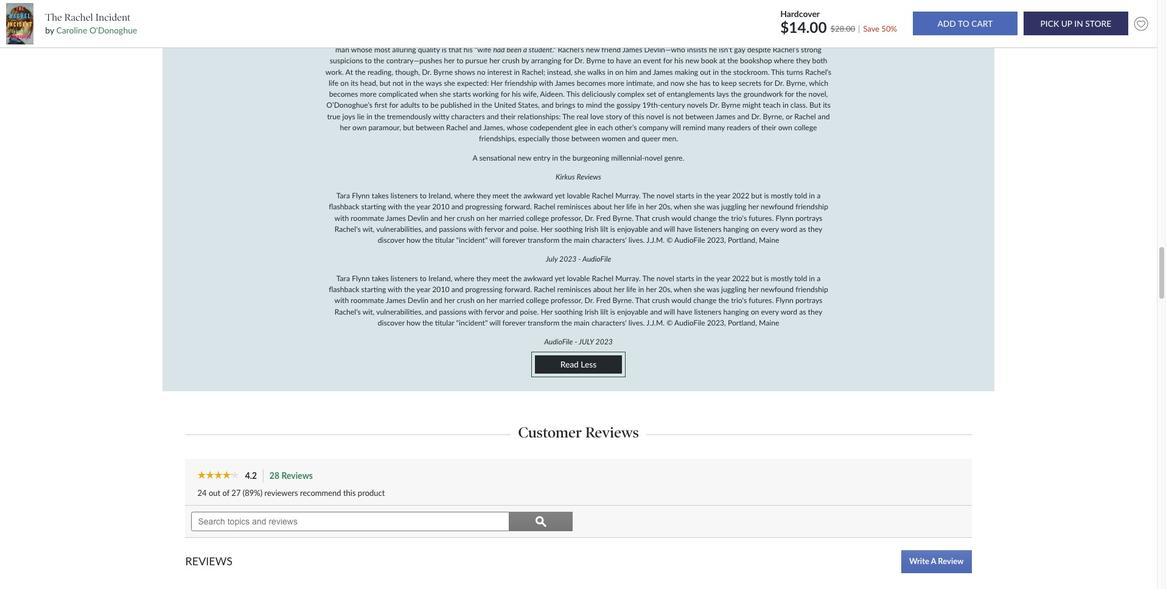 Task type: vqa. For each thing, say whether or not it's contained in the screenshot.
cart ICON
no



Task type: describe. For each thing, give the bounding box(es) containing it.
read less button
[[535, 356, 622, 373]]

0 vertical spatial not
[[393, 78, 403, 88]]

novels
[[687, 101, 708, 110]]

trio's for july 2023  -
[[731, 213, 747, 223]]

aideen.
[[540, 90, 565, 99]]

english
[[359, 34, 382, 43]]

ireland, for audiofile - july 2023
[[429, 274, 452, 283]]

for up groundwork
[[764, 78, 773, 88]]

transform for july 2023  -
[[528, 236, 559, 245]]

was for audiofile - july 2023
[[707, 285, 719, 294]]

dr. down might
[[751, 112, 761, 121]]

maine for july 2023  -
[[759, 236, 779, 245]]

Search topics and reviews text field
[[191, 512, 510, 531]]

life for audiofile - july 2023
[[626, 285, 636, 294]]

is inside ." rachel's new friend james devlin—who insists he isn't gay despite rachel's strong suspicions to the contrary—pushes her to pursue her crush by arranging for dr. byrne to have an event for his new book at the bookshop where they both work. at the reading, though, dr. byrne shows no interest in rachel; instead, she walks in on him and james making out in the stockroom. this turns rachel's life on its head, but not in the ways she expected: her friendship with james becomes more intimate, and now she has to keep secrets for dr. byrne, which becomes more complicated when she starts working for his wife, aideen. this deliciously complex set of entanglements lays the groundwork for the novel, o'donoghue's first for adults to be published in the united states, and brings to mind the gossipy 19th-century novels dr. byrne might teach in class. but its true joys lie in the tremendously witty characters and their relationships: the real love story of this novel is not between james and dr. byrne, or rachel and her own paramour, but between rachel and james, whose codependent glee in each other's company will remind many readers of their own college friendships, especially those between women and queer men.
[[666, 112, 671, 121]]

told for july 2023  -
[[794, 191, 807, 200]]

for up instead,
[[563, 56, 573, 65]]

2 vertical spatial byrne
[[721, 101, 741, 110]]

crush inside it's 2009, the height of the economic recession, and as the end of rachel murray's college degree looms, she can't help feeling worried about having chosen to study english given the lack of job prospects. but then she develops a crush on fred byrne, her victorian literature professor, a "huge" and "passionate" man whose most alluring quality is that his "wife
[[566, 34, 584, 43]]

futures. for july 2023  -
[[749, 213, 774, 223]]

for down devlin—who
[[663, 56, 673, 65]]

add to wishlist image
[[1131, 14, 1151, 34]]

rachel inside the rachel incident by caroline o'donoghue
[[64, 11, 93, 23]]

19th-
[[642, 101, 660, 110]]

her for july 2023  -
[[541, 225, 553, 234]]

but inside it's 2009, the height of the economic recession, and as the end of rachel murray's college degree looms, she can't help feeling worried about having chosen to study english given the lack of job prospects. but then she develops a crush on fred byrne, her victorian literature professor, a "huge" and "passionate" man whose most alluring quality is that his "wife
[[486, 34, 498, 43]]

caroline
[[56, 25, 87, 35]]

."
[[552, 45, 556, 54]]

turns
[[786, 67, 803, 76]]

© for july 2023  -
[[667, 236, 673, 245]]

main for audiofile - july 2023
[[574, 318, 590, 327]]

word for audiofile - july 2023
[[781, 307, 797, 316]]

married for audiofile - july 2023
[[499, 296, 524, 305]]

reviews for 28 reviews
[[281, 470, 313, 481]]

given
[[384, 34, 401, 43]]

but inside ." rachel's new friend james devlin—who insists he isn't gay despite rachel's strong suspicions to the contrary—pushes her to pursue her crush by arranging for dr. byrne to have an event for his new book at the bookshop where they both work. at the reading, though, dr. byrne shows no interest in rachel; instead, she walks in on him and james making out in the stockroom. this turns rachel's life on its head, but not in the ways she expected: her friendship with james becomes more intimate, and now she has to keep secrets for dr. byrne, which becomes more complicated when she starts working for his wife, aideen. this deliciously complex set of entanglements lays the groundwork for the novel, o'donoghue's first for adults to be published in the united states, and brings to mind the gossipy 19th-century novels dr. byrne might teach in class. but its true joys lie in the tremendously witty characters and their relationships: the real love story of this novel is not between james and dr. byrne, or rachel and her own paramour, but between rachel and james, whose codependent glee in each other's company will remind many readers of their own college friendships, especially those between women and queer men.
[[810, 101, 821, 110]]

main for july 2023  -
[[574, 236, 590, 245]]

mostly for audiofile - july 2023
[[771, 274, 793, 283]]

kirkus reviews
[[556, 172, 601, 181]]

© for audiofile - july 2023
[[667, 318, 673, 327]]

o'donoghue
[[89, 25, 137, 35]]

him
[[625, 67, 637, 76]]

rachel down july 2023  - audiofile
[[592, 274, 614, 283]]

1 vertical spatial his
[[674, 56, 684, 65]]

1 own from the left
[[352, 123, 367, 132]]

roommate for audiofile - july 2023
[[351, 296, 384, 305]]

reminisces for audiofile - july 2023
[[557, 285, 591, 294]]

2 horizontal spatial rachel's
[[805, 67, 831, 76]]

." rachel's new friend james devlin—who insists he isn't gay despite rachel's strong suspicions to the contrary—pushes her to pursue her crush by arranging for dr. byrne to have an event for his new book at the bookshop where they both work. at the reading, though, dr. byrne shows no interest in rachel; instead, she walks in on him and james making out in the stockroom. this turns rachel's life on its head, but not in the ways she expected: her friendship with james becomes more intimate, and now she has to keep secrets for dr. byrne, which becomes more complicated when she starts working for his wife, aideen. this deliciously complex set of entanglements lays the groundwork for the novel, o'donoghue's first for adults to be published in the united states, and brings to mind the gossipy 19th-century novels dr. byrne might teach in class. but its true joys lie in the tremendously witty characters and their relationships: the real love story of this novel is not between james and dr. byrne, or rachel and her own paramour, but between rachel and james, whose codependent glee in each other's company will remind many readers of their own college friendships, especially those between women and queer men.
[[326, 45, 831, 143]]

lilt for audiofile - july 2023
[[600, 307, 608, 316]]

have inside ." rachel's new friend james devlin—who insists he isn't gay despite rachel's strong suspicions to the contrary—pushes her to pursue her crush by arranging for dr. byrne to have an event for his new book at the bookshop where they both work. at the reading, though, dr. byrne shows no interest in rachel; instead, she walks in on him and james making out in the stockroom. this turns rachel's life on its head, but not in the ways she expected: her friendship with james becomes more intimate, and now she has to keep secrets for dr. byrne, which becomes more complicated when she starts working for his wife, aideen. this deliciously complex set of entanglements lays the groundwork for the novel, o'donoghue's first for adults to be published in the united states, and brings to mind the gossipy 19th-century novels dr. byrne might teach in class. but its true joys lie in the tremendously witty characters and their relationships: the real love story of this novel is not between james and dr. byrne, or rachel and her own paramour, but between rachel and james, whose codependent glee in each other's company will remind many readers of their own college friendships, especially those between women and queer men.
[[616, 56, 632, 65]]

that for july 2023  -
[[635, 213, 650, 223]]

at
[[719, 56, 726, 65]]

devlin for july 2023  -
[[408, 213, 429, 223]]

"incident" for audiofile - july 2023
[[456, 318, 488, 327]]

0 vertical spatial their
[[501, 112, 516, 121]]

0 horizontal spatial rachel's
[[558, 45, 584, 54]]

dr. down the 'kirkus reviews'
[[585, 213, 594, 223]]

2 horizontal spatial between
[[685, 112, 714, 121]]

0 horizontal spatial more
[[360, 90, 377, 99]]

rachel down the 'kirkus reviews'
[[592, 191, 614, 200]]

1 horizontal spatial his
[[512, 90, 521, 99]]

maine for audiofile - july 2023
[[759, 318, 779, 327]]

paramour,
[[368, 123, 401, 132]]

hardcover
[[780, 8, 820, 19]]

titular for audiofile - july 2023
[[435, 318, 454, 327]]

gay
[[734, 45, 745, 54]]

this inside ." rachel's new friend james devlin—who insists he isn't gay despite rachel's strong suspicions to the contrary—pushes her to pursue her crush by arranging for dr. byrne to have an event for his new book at the bookshop where they both work. at the reading, though, dr. byrne shows no interest in rachel; instead, she walks in on him and james making out in the stockroom. this turns rachel's life on its head, but not in the ways she expected: her friendship with james becomes more intimate, and now she has to keep secrets for dr. byrne, which becomes more complicated when she starts working for his wife, aideen. this deliciously complex set of entanglements lays the groundwork for the novel, o'donoghue's first for adults to be published in the united states, and brings to mind the gossipy 19th-century novels dr. byrne might teach in class. but its true joys lie in the tremendously witty characters and their relationships: the real love story of this novel is not between james and dr. byrne, or rachel and her own paramour, but between rachel and james, whose codependent glee in each other's company will remind many readers of their own college friendships, especially those between women and queer men.
[[633, 112, 644, 121]]

have for july 2023  -
[[677, 225, 692, 234]]

save 50%
[[863, 23, 897, 33]]

rachel down characters
[[446, 123, 468, 132]]

j.j.m. for audiofile - july 2023
[[646, 318, 665, 327]]

0 vertical spatial becomes
[[577, 78, 606, 88]]

men.
[[662, 134, 678, 143]]

life inside ." rachel's new friend james devlin—who insists he isn't gay despite rachel's strong suspicions to the contrary—pushes her to pursue her crush by arranging for dr. byrne to have an event for his new book at the bookshop where they both work. at the reading, though, dr. byrne shows no interest in rachel; instead, she walks in on him and james making out in the stockroom. this turns rachel's life on its head, but not in the ways she expected: her friendship with james becomes more intimate, and now she has to keep secrets for dr. byrne, which becomes more complicated when she starts working for his wife, aideen. this deliciously complex set of entanglements lays the groundwork for the novel, o'donoghue's first for adults to be published in the united states, and brings to mind the gossipy 19th-century novels dr. byrne might teach in class. but its true joys lie in the tremendously witty characters and their relationships: the real love story of this novel is not between james and dr. byrne, or rachel and her own paramour, but between rachel and james, whose codependent glee in each other's company will remind many readers of their own college friendships, especially those between women and queer men.
[[329, 78, 339, 88]]

1 horizontal spatial their
[[761, 123, 776, 132]]

is inside it's 2009, the height of the economic recession, and as the end of rachel murray's college degree looms, she can't help feeling worried about having chosen to study english given the lack of job prospects. but then she develops a crush on fred byrne, her victorian literature professor, a "huge" and "passionate" man whose most alluring quality is that his "wife
[[442, 45, 447, 54]]

2022 for july 2023  -
[[732, 191, 749, 200]]

was for july 2023  -
[[707, 202, 719, 211]]

love
[[590, 112, 604, 121]]

0 horizontal spatial this
[[343, 488, 356, 498]]

teach
[[763, 101, 781, 110]]

$14.00
[[780, 18, 827, 36]]

write a review
[[909, 556, 964, 566]]

devlin—who
[[644, 45, 685, 54]]

rachel's for july 2023  -
[[335, 225, 361, 234]]

24 out of 27 (89%) reviewers recommend this product
[[197, 488, 385, 498]]

murray. for july 2023  -
[[615, 191, 641, 200]]

ways
[[426, 78, 442, 88]]

0 horizontal spatial 2023
[[559, 255, 577, 264]]

readers
[[727, 123, 751, 132]]

meet for audiofile - july 2023
[[493, 274, 509, 283]]

forward. for july 2023  -
[[505, 202, 532, 211]]

insists
[[687, 45, 707, 54]]

develops
[[530, 34, 558, 43]]

which
[[809, 78, 828, 88]]

her inside ." rachel's new friend james devlin—who insists he isn't gay despite rachel's strong suspicions to the contrary—pushes her to pursue her crush by arranging for dr. byrne to have an event for his new book at the bookshop where they both work. at the reading, though, dr. byrne shows no interest in rachel; instead, she walks in on him and james making out in the stockroom. this turns rachel's life on its head, but not in the ways she expected: her friendship with james becomes more intimate, and now she has to keep secrets for dr. byrne, which becomes more complicated when she starts working for his wife, aideen. this deliciously complex set of entanglements lays the groundwork for the novel, o'donoghue's first for adults to be published in the united states, and brings to mind the gossipy 19th-century novels dr. byrne might teach in class. but its true joys lie in the tremendously witty characters and their relationships: the real love story of this novel is not between james and dr. byrne, or rachel and her own paramour, but between rachel and james, whose codependent glee in each other's company will remind many readers of their own college friendships, especially those between women and queer men.
[[491, 78, 503, 88]]

with inside ." rachel's new friend james devlin—who insists he isn't gay despite rachel's strong suspicions to the contrary—pushes her to pursue her crush by arranging for dr. byrne to have an event for his new book at the bookshop where they both work. at the reading, though, dr. byrne shows no interest in rachel; instead, she walks in on him and james making out in the stockroom. this turns rachel's life on its head, but not in the ways she expected: her friendship with james becomes more intimate, and now she has to keep secrets for dr. byrne, which becomes more complicated when she starts working for his wife, aideen. this deliciously complex set of entanglements lays the groundwork for the novel, o'donoghue's first for adults to be published in the united states, and brings to mind the gossipy 19th-century novels dr. byrne might teach in class. but its true joys lie in the tremendously witty characters and their relationships: the real love story of this novel is not between james and dr. byrne, or rachel and her own paramour, but between rachel and james, whose codependent glee in each other's company will remind many readers of their own college friendships, especially those between women and queer men.
[[539, 78, 553, 88]]

1 vertical spatial out
[[209, 488, 220, 498]]

or
[[786, 112, 792, 121]]

of left job
[[430, 34, 437, 43]]

told for audiofile - july 2023
[[794, 274, 807, 283]]

millennial-
[[611, 153, 645, 162]]

recommend
[[300, 488, 341, 498]]

passions for audiofile - july 2023
[[439, 307, 466, 316]]

forever for july 2023  -
[[502, 236, 526, 245]]

his inside it's 2009, the height of the economic recession, and as the end of rachel murray's college degree looms, she can't help feeling worried about having chosen to study english given the lack of job prospects. but then she develops a crush on fred byrne, her victorian literature professor, a "huge" and "passionate" man whose most alluring quality is that his "wife
[[464, 45, 473, 54]]

isn't
[[719, 45, 732, 54]]

1 vertical spatial not
[[673, 112, 684, 121]]

0 horizontal spatial between
[[416, 123, 444, 132]]

lives. for july 2023  -
[[629, 236, 645, 245]]

lovable for audiofile - july 2023
[[567, 274, 590, 283]]

j.j.m. for july 2023  -
[[646, 236, 665, 245]]

complicated
[[379, 90, 418, 99]]

joys
[[342, 112, 355, 121]]

2 vertical spatial byrne,
[[763, 112, 784, 121]]

relationships:
[[518, 112, 561, 121]]

20s, for july 2023  -
[[659, 202, 672, 211]]

friendship for audiofile - july 2023
[[796, 285, 828, 294]]

28 reviews link
[[269, 468, 320, 483]]

on inside it's 2009, the height of the economic recession, and as the end of rachel murray's college degree looms, she can't help feeling worried about having chosen to study english given the lack of job prospects. but then she develops a crush on fred byrne, her victorian literature professor, a "huge" and "passionate" man whose most alluring quality is that his "wife
[[586, 34, 594, 43]]

working
[[473, 90, 499, 99]]

then
[[500, 34, 514, 43]]

1 horizontal spatial rachel's
[[773, 45, 799, 54]]

degree
[[618, 23, 641, 32]]

2 horizontal spatial new
[[685, 56, 699, 65]]

flashback for july 2023  -
[[329, 202, 359, 211]]

though,
[[395, 67, 420, 76]]

roommate for july 2023  -
[[351, 213, 384, 223]]

1 horizontal spatial byrne
[[586, 56, 605, 65]]

yet for audiofile - july 2023
[[555, 274, 565, 283]]

century
[[660, 101, 685, 110]]

witty
[[433, 112, 449, 121]]

novel inside ." rachel's new friend james devlin—who insists he isn't gay despite rachel's strong suspicions to the contrary—pushes her to pursue her crush by arranging for dr. byrne to have an event for his new book at the bookshop where they both work. at the reading, though, dr. byrne shows no interest in rachel; instead, she walks in on him and james making out in the stockroom. this turns rachel's life on its head, but not in the ways she expected: her friendship with james becomes more intimate, and now she has to keep secrets for dr. byrne, which becomes more complicated when she starts working for his wife, aideen. this deliciously complex set of entanglements lays the groundwork for the novel, o'donoghue's first for adults to be published in the united states, and brings to mind the gossipy 19th-century novels dr. byrne might teach in class. but its true joys lie in the tremendously witty characters and their relationships: the real love story of this novel is not between james and dr. byrne, or rachel and her own paramour, but between rachel and james, whose codependent glee in each other's company will remind many readers of their own college friendships, especially those between women and queer men.
[[646, 112, 664, 121]]

feeling
[[712, 23, 734, 32]]

job
[[439, 34, 449, 43]]

tara flynn takes listeners to ireland, where they meet the awkward yet lovable rachel murray. the novel starts in the year 2022 but is mostly told in a flashback starting with the year 2010 and progressing forward. rachel reminisces about her life in her 20s, when she was juggling her newfound friendship with roommate james devlin and her crush on her married college professor, dr. fred byrne. that crush would change the trio's futures. flynn portrays rachel's wit, vulnerabilities, and passions with fervor and poise. her soothing irish lilt is enjoyable and will have listeners hanging on every word as they discover how the titular "incident" will forever transform the main characters' lives. j.j.m. © audiofile 2023, portland, maine for july 2023  -
[[329, 191, 828, 245]]

progressing for july 2023  -
[[465, 202, 503, 211]]

sensational
[[479, 153, 516, 162]]

characters
[[451, 112, 485, 121]]

0 horizontal spatial becomes
[[329, 90, 358, 99]]

review
[[938, 556, 964, 566]]

a inside button
[[931, 556, 936, 566]]

he
[[709, 45, 717, 54]]

every for audiofile - july 2023
[[761, 307, 779, 316]]

change for july 2023  -
[[693, 213, 717, 223]]

james,
[[483, 123, 505, 132]]

4.2
[[245, 470, 257, 481]]

her inside it's 2009, the height of the economic recession, and as the end of rachel murray's college degree looms, she can't help feeling worried about having chosen to study english given the lack of job prospects. but then she develops a crush on fred byrne, her victorian literature professor, a "huge" and "passionate" man whose most alluring quality is that his "wife
[[635, 34, 646, 43]]

has
[[700, 78, 711, 88]]

have for audiofile - july 2023
[[677, 307, 692, 316]]

write
[[909, 556, 929, 566]]

20s, for audiofile - july 2023
[[659, 285, 672, 294]]

friend
[[602, 45, 621, 54]]

when for july 2023  -
[[674, 202, 692, 211]]

as for audiofile - july 2023
[[799, 307, 806, 316]]

lays
[[717, 90, 729, 99]]

recession,
[[448, 23, 480, 32]]

shows
[[455, 67, 475, 76]]

dr. down lays at the right
[[710, 101, 719, 110]]

o'donoghue's
[[326, 101, 373, 110]]

awkward for audiofile - july 2023
[[524, 274, 553, 283]]

out inside ." rachel's new friend james devlin—who insists he isn't gay despite rachel's strong suspicions to the contrary—pushes her to pursue her crush by arranging for dr. byrne to have an event for his new book at the bookshop where they both work. at the reading, though, dr. byrne shows no interest in rachel; instead, she walks in on him and james making out in the stockroom. this turns rachel's life on its head, but not in the ways she expected: her friendship with james becomes more intimate, and now she has to keep secrets for dr. byrne, which becomes more complicated when she starts working for his wife, aideen. this deliciously complex set of entanglements lays the groundwork for the novel, o'donoghue's first for adults to be published in the united states, and brings to mind the gossipy 19th-century novels dr. byrne might teach in class. but its true joys lie in the tremendously witty characters and their relationships: the real love story of this novel is not between james and dr. byrne, or rachel and her own paramour, but between rachel and james, whose codependent glee in each other's company will remind many readers of their own college friendships, especially those between women and queer men.
[[700, 67, 711, 76]]

dr. up ways
[[422, 67, 432, 76]]

starts inside ." rachel's new friend james devlin—who insists he isn't gay despite rachel's strong suspicions to the contrary—pushes her to pursue her crush by arranging for dr. byrne to have an event for his new book at the bookshop where they both work. at the reading, though, dr. byrne shows no interest in rachel; instead, she walks in on him and james making out in the stockroom. this turns rachel's life on its head, but not in the ways she expected: her friendship with james becomes more intimate, and now she has to keep secrets for dr. byrne, which becomes more complicated when she starts working for his wife, aideen. this deliciously complex set of entanglements lays the groundwork for the novel, o'donoghue's first for adults to be published in the united states, and brings to mind the gossipy 19th-century novels dr. byrne might teach in class. but its true joys lie in the tremendously witty characters and their relationships: the real love story of this novel is not between james and dr. byrne, or rachel and her own paramour, but between rachel and james, whose codependent glee in each other's company will remind many readers of their own college friendships, especially those between women and queer men.
[[453, 90, 471, 99]]

july
[[546, 255, 558, 264]]

of left 27
[[222, 488, 229, 498]]

chosen
[[807, 23, 830, 32]]

2 vertical spatial between
[[572, 134, 600, 143]]

product
[[358, 488, 385, 498]]

1 horizontal spatial this
[[771, 67, 785, 76]]

2010 for july 2023  -
[[432, 202, 449, 211]]

0 horizontal spatial -
[[575, 337, 577, 346]]

genre.
[[664, 153, 684, 162]]

portland, for july 2023  -
[[728, 236, 757, 245]]

event
[[643, 56, 661, 65]]

economic
[[415, 23, 446, 32]]

word for july 2023  -
[[781, 225, 797, 234]]

entanglements
[[667, 90, 715, 99]]

28
[[270, 470, 279, 481]]

instead,
[[547, 67, 572, 76]]

starts for audiofile - july 2023
[[676, 274, 694, 283]]

can't
[[679, 23, 694, 32]]

rachel;
[[522, 67, 545, 76]]

real
[[577, 112, 589, 121]]

tremendously
[[387, 112, 431, 121]]

of up the given
[[394, 23, 400, 32]]

when for audiofile - july 2023
[[674, 285, 692, 294]]

dr. up july
[[585, 296, 594, 305]]

head,
[[360, 78, 378, 88]]

1 vertical spatial this
[[566, 90, 580, 99]]

end
[[517, 23, 530, 32]]

height
[[372, 23, 392, 32]]

tara flynn takes listeners to ireland, where they meet the awkward yet lovable rachel murray. the novel starts in the year 2022 but is mostly told in a flashback starting with the year 2010 and progressing forward. rachel reminisces about her life in her 20s, when she was juggling her newfound friendship with roommate james devlin and her crush on her married college professor, dr. fred byrne. that crush would change the trio's futures. flynn portrays rachel's wit, vulnerabilities, and passions with fervor and poise. her soothing irish lilt is enjoyable and will have listeners hanging on every word as they discover how the titular "incident" will forever transform the main characters' lives. j.j.m. © audiofile 2023, portland, maine for audiofile - july 2023
[[329, 274, 828, 327]]

for up united
[[501, 90, 510, 99]]

despite
[[747, 45, 771, 54]]

college inside it's 2009, the height of the economic recession, and as the end of rachel murray's college degree looms, she can't help feeling worried about having chosen to study english given the lack of job prospects. but then she develops a crush on fred byrne, her victorian literature professor, a "huge" and "passionate" man whose most alluring quality is that his "wife
[[594, 23, 617, 32]]

quality
[[418, 45, 440, 54]]

newfound for july 2023  -
[[761, 202, 794, 211]]

the inside ." rachel's new friend james devlin—who insists he isn't gay despite rachel's strong suspicions to the contrary—pushes her to pursue her crush by arranging for dr. byrne to have an event for his new book at the bookshop where they both work. at the reading, though, dr. byrne shows no interest in rachel; instead, she walks in on him and james making out in the stockroom. this turns rachel's life on its head, but not in the ways she expected: her friendship with james becomes more intimate, and now she has to keep secrets for dr. byrne, which becomes more complicated when she starts working for his wife, aideen. this deliciously complex set of entanglements lays the groundwork for the novel, o'donoghue's first for adults to be published in the united states, and brings to mind the gossipy 19th-century novels dr. byrne might teach in class. but its true joys lie in the tremendously witty characters and their relationships: the real love story of this novel is not between james and dr. byrne, or rachel and her own paramour, but between rachel and james, whose codependent glee in each other's company will remind many readers of their own college friendships, especially those between women and queer men.
[[562, 112, 575, 121]]

arranging
[[531, 56, 562, 65]]

the rachel incident by caroline o'donoghue
[[45, 11, 137, 35]]

about inside it's 2009, the height of the economic recession, and as the end of rachel murray's college degree looms, she can't help feeling worried about having chosen to study english given the lack of job prospects. but then she develops a crush on fred byrne, her victorian literature professor, a "huge" and "passionate" man whose most alluring quality is that his "wife
[[763, 23, 782, 32]]

for up class.
[[785, 90, 794, 99]]

stockroom.
[[733, 67, 769, 76]]

awkward for july 2023  -
[[524, 191, 553, 200]]

irish for july 2023  -
[[585, 225, 599, 234]]

when inside ." rachel's new friend james devlin—who insists he isn't gay despite rachel's strong suspicions to the contrary—pushes her to pursue her crush by arranging for dr. byrne to have an event for his new book at the bookshop where they both work. at the reading, though, dr. byrne shows no interest in rachel; instead, she walks in on him and james making out in the stockroom. this turns rachel's life on its head, but not in the ways she expected: her friendship with james becomes more intimate, and now she has to keep secrets for dr. byrne, which becomes more complicated when she starts working for his wife, aideen. this deliciously complex set of entanglements lays the groundwork for the novel, o'donoghue's first for adults to be published in the united states, and brings to mind the gossipy 19th-century novels dr. byrne might teach in class. but its true joys lie in the tremendously witty characters and their relationships: the real love story of this novel is not between james and dr. byrne, or rachel and her own paramour, but between rachel and james, whose codependent glee in each other's company will remind many readers of their own college friendships, especially those between women and queer men.
[[420, 90, 438, 99]]

1 vertical spatial its
[[823, 101, 831, 110]]

tara for audiofile - july 2023
[[336, 274, 350, 283]]

married for july 2023  -
[[499, 213, 524, 223]]

fervor for audiofile - july 2023
[[485, 307, 504, 316]]



Task type: locate. For each thing, give the bounding box(es) containing it.
1 hanging from the top
[[723, 225, 749, 234]]

2 juggling from the top
[[721, 285, 746, 294]]

byrne, down the "teach"
[[763, 112, 784, 121]]

1 horizontal spatial new
[[586, 45, 600, 54]]

2 horizontal spatial byrne
[[721, 101, 741, 110]]

juggling for july 2023  -
[[721, 202, 746, 211]]

2 portrays from the top
[[795, 296, 822, 305]]

1 takes from the top
[[372, 191, 389, 200]]

rachel down class.
[[794, 112, 816, 121]]

tara flynn takes listeners to ireland, where they meet the awkward yet lovable rachel murray. the novel starts in the year 2022 but is mostly told in a flashback starting with the year 2010 and progressing forward. rachel reminisces about her life in her 20s, when she was juggling her newfound friendship with roommate james devlin and her crush on her married college professor, dr. fred byrne. that crush would change the trio's futures. flynn portrays rachel's wit, vulnerabilities, and passions with fervor and poise. her soothing irish lilt is enjoyable and will have listeners hanging on every word as they discover how the titular "incident" will forever transform the main characters' lives. j.j.m. © audiofile 2023, portland, maine
[[329, 191, 828, 245], [329, 274, 828, 327]]

takes
[[372, 191, 389, 200], [372, 274, 389, 283]]

0 vertical spatial friendship
[[505, 78, 537, 88]]

starts for july 2023  -
[[676, 191, 694, 200]]

characters' for audiofile - july 2023
[[592, 318, 627, 327]]

1 vertical spatial every
[[761, 307, 779, 316]]

characters' up july
[[592, 318, 627, 327]]

rachel up caroline
[[64, 11, 93, 23]]

0 vertical spatial every
[[761, 225, 779, 234]]

work.
[[326, 67, 344, 76]]

college up friend on the top
[[594, 23, 617, 32]]

- left july
[[575, 337, 577, 346]]

professor, for audiofile - july 2023
[[551, 296, 583, 305]]

2 trio's from the top
[[731, 296, 747, 305]]

customer reviews
[[518, 424, 639, 442]]

their down united
[[501, 112, 516, 121]]

this left product
[[343, 488, 356, 498]]

audiofile - july 2023
[[544, 337, 613, 346]]

awkward down entry
[[524, 191, 553, 200]]

reminisces down the 'kirkus reviews'
[[557, 202, 591, 211]]

1 vertical spatial yet
[[555, 274, 565, 283]]

2023, for july 2023  -
[[707, 236, 726, 245]]

transform for audiofile - july 2023
[[528, 318, 559, 327]]

this down gossipy
[[633, 112, 644, 121]]

portrays for audiofile - july 2023
[[795, 296, 822, 305]]

0 vertical spatial futures.
[[749, 213, 774, 223]]

0 vertical spatial about
[[763, 23, 782, 32]]

fred up friend on the top
[[596, 34, 610, 43]]

0 vertical spatial wit,
[[363, 225, 374, 234]]

2023
[[559, 255, 577, 264], [596, 337, 613, 346]]

own down lie
[[352, 123, 367, 132]]

2 every from the top
[[761, 307, 779, 316]]

1 passions from the top
[[439, 225, 466, 234]]

1 horizontal spatial -
[[578, 255, 581, 264]]

tara flynn takes listeners to ireland, where they meet the awkward yet lovable rachel murray. the novel starts in the year 2022 but is mostly told in a flashback starting with the year 2010 and progressing forward. rachel reminisces about her life in her 20s, when she was juggling her newfound friendship with roommate james devlin and her crush on her married college professor, dr. fred byrne. that crush would change the trio's futures. flynn portrays rachel's wit, vulnerabilities, and passions with fervor and poise. her soothing irish lilt is enjoyable and will have listeners hanging on every word as they discover how the titular "incident" will forever transform the main characters' lives. j.j.m. © audiofile 2023, portland, maine up audiofile - july 2023
[[329, 274, 828, 327]]

whose inside it's 2009, the height of the economic recession, and as the end of rachel murray's college degree looms, she can't help feeling worried about having chosen to study english given the lack of job prospects. but then she develops a crush on fred byrne, her victorian literature professor, a "huge" and "passionate" man whose most alluring quality is that his "wife
[[351, 45, 372, 54]]

1 20s, from the top
[[659, 202, 672, 211]]

his
[[464, 45, 473, 54], [674, 56, 684, 65], [512, 90, 521, 99]]

where for july 2023  -
[[454, 191, 474, 200]]

how for july 2023  -
[[407, 236, 420, 245]]

0 vertical spatial j.j.m.
[[646, 236, 665, 245]]

the
[[45, 11, 62, 23], [562, 112, 575, 121], [642, 191, 655, 200], [642, 274, 655, 283]]

2 vulnerabilities, from the top
[[376, 307, 423, 316]]

0 vertical spatial forever
[[502, 236, 526, 245]]

byrne. for audiofile - july 2023
[[613, 296, 634, 305]]

1 starting from the top
[[361, 202, 386, 211]]

adults
[[400, 101, 420, 110]]

1 characters' from the top
[[592, 236, 627, 245]]

suspicions
[[330, 56, 363, 65]]

(89%)
[[243, 488, 262, 498]]

byrne
[[586, 56, 605, 65], [433, 67, 453, 76], [721, 101, 741, 110]]

1 vertical spatial transform
[[528, 318, 559, 327]]

1 titular from the top
[[435, 236, 454, 245]]

2 fervor from the top
[[485, 307, 504, 316]]

wife,
[[523, 90, 538, 99]]

2 lives. from the top
[[629, 318, 645, 327]]

the rachel incident image
[[6, 3, 33, 44]]

yet down kirkus
[[555, 191, 565, 200]]

0 vertical spatial her
[[491, 78, 503, 88]]

would for july 2023  -
[[671, 213, 691, 223]]

2 "incident" from the top
[[456, 318, 488, 327]]

expected:
[[457, 78, 489, 88]]

professor, up isn't
[[710, 34, 742, 43]]

2 maine from the top
[[759, 318, 779, 327]]

1 progressing from the top
[[465, 202, 503, 211]]

about
[[763, 23, 782, 32], [593, 202, 612, 211], [593, 285, 612, 294]]

would
[[671, 213, 691, 223], [671, 296, 691, 305]]

takes for audiofile - july 2023
[[372, 274, 389, 283]]

newfound for audiofile - july 2023
[[761, 285, 794, 294]]

2 tara flynn takes listeners to ireland, where they meet the awkward yet lovable rachel murray. the novel starts in the year 2022 but is mostly told in a flashback starting with the year 2010 and progressing forward. rachel reminisces about her life in her 20s, when she was juggling her newfound friendship with roommate james devlin and her crush on her married college professor, dr. fred byrne. that crush would change the trio's futures. flynn portrays rachel's wit, vulnerabilities, and passions with fervor and poise. her soothing irish lilt is enjoyable and will have listeners hanging on every word as they discover how the titular "incident" will forever transform the main characters' lives. j.j.m. © audiofile 2023, portland, maine from the top
[[329, 274, 828, 327]]

most
[[374, 45, 390, 54]]

byrne, inside it's 2009, the height of the economic recession, and as the end of rachel murray's college degree looms, she can't help feeling worried about having chosen to study english given the lack of job prospects. but then she develops a crush on fred byrne, her victorian literature professor, a "huge" and "passionate" man whose most alluring quality is that his "wife
[[612, 34, 633, 43]]

1 vertical spatial forward.
[[505, 285, 532, 294]]

2 progressing from the top
[[465, 285, 503, 294]]

1 vulnerabilities, from the top
[[376, 225, 423, 234]]

2 discover from the top
[[378, 318, 405, 327]]

0 vertical spatial "incident"
[[456, 236, 488, 245]]

ϙ button
[[510, 512, 572, 531]]

trio's for audiofile - july 2023
[[731, 296, 747, 305]]

student
[[529, 45, 552, 54]]

1 vertical spatial their
[[761, 123, 776, 132]]

wit, for audiofile - july 2023
[[363, 307, 374, 316]]

2 characters' from the top
[[592, 318, 627, 327]]

1 horizontal spatial its
[[823, 101, 831, 110]]

set
[[647, 90, 656, 99]]

yet down july
[[555, 274, 565, 283]]

0 vertical spatial word
[[781, 225, 797, 234]]

irish for audiofile - july 2023
[[585, 307, 599, 316]]

0 vertical spatial ireland,
[[429, 191, 452, 200]]

hanging for audiofile - july 2023
[[723, 307, 749, 316]]

portland,
[[728, 236, 757, 245], [728, 318, 757, 327]]

professor, down july 2023  - audiofile
[[551, 296, 583, 305]]

devlin for audiofile - july 2023
[[408, 296, 429, 305]]

2 ireland, from the top
[[429, 274, 452, 283]]

1 vertical spatial portland,
[[728, 318, 757, 327]]

1 tara flynn takes listeners to ireland, where they meet the awkward yet lovable rachel murray. the novel starts in the year 2022 but is mostly told in a flashback starting with the year 2010 and progressing forward. rachel reminisces about her life in her 20s, when she was juggling her newfound friendship with roommate james devlin and her crush on her married college professor, dr. fred byrne. that crush would change the trio's futures. flynn portrays rachel's wit, vulnerabilities, and passions with fervor and poise. her soothing irish lilt is enjoyable and will have listeners hanging on every word as they discover how the titular "incident" will forever transform the main characters' lives. j.j.m. © audiofile 2023, portland, maine from the top
[[329, 191, 828, 245]]

1 vertical spatial lives.
[[629, 318, 645, 327]]

1 vertical spatial byrne
[[433, 67, 453, 76]]

as inside it's 2009, the height of the economic recession, and as the end of rachel murray's college degree looms, she can't help feeling worried about having chosen to study english given the lack of job prospects. but then she develops a crush on fred byrne, her victorian literature professor, a "huge" and "passionate" man whose most alluring quality is that his "wife
[[496, 23, 503, 32]]

of down gossipy
[[624, 112, 631, 121]]

its down at
[[351, 78, 358, 88]]

1 newfound from the top
[[761, 202, 794, 211]]

irish up july 2023  - audiofile
[[585, 225, 599, 234]]

discover for audiofile - july 2023
[[378, 318, 405, 327]]

reviews for customer reviews
[[585, 424, 639, 442]]

"passionate"
[[787, 34, 826, 43]]

2009,
[[338, 23, 357, 32]]

transform up july
[[528, 236, 559, 245]]

2 soothing from the top
[[555, 307, 583, 316]]

class.
[[790, 101, 808, 110]]

rachel inside it's 2009, the height of the economic recession, and as the end of rachel murray's college degree looms, she can't help feeling worried about having chosen to study english given the lack of job prospects. but then she develops a crush on fred byrne, her victorian literature professor, a "huge" and "passionate" man whose most alluring quality is that his "wife
[[540, 23, 562, 32]]

when
[[420, 90, 438, 99], [674, 202, 692, 211], [674, 285, 692, 294]]

becomes down walks
[[577, 78, 606, 88]]

1 vertical spatial enjoyable
[[617, 307, 648, 316]]

1 enjoyable from the top
[[617, 225, 648, 234]]

0 vertical spatial passions
[[439, 225, 466, 234]]

dr. up groundwork
[[775, 78, 784, 88]]

1 horizontal spatial own
[[778, 123, 792, 132]]

0 vertical spatial roommate
[[351, 213, 384, 223]]

1 lilt from the top
[[600, 225, 608, 234]]

a
[[473, 153, 477, 162]]

1 tara from the top
[[336, 191, 350, 200]]

rachel's right ."
[[558, 45, 584, 54]]

1 vertical spatial friendship
[[796, 202, 828, 211]]

2 forward. from the top
[[505, 285, 532, 294]]

1 devlin from the top
[[408, 213, 429, 223]]

2 2010 from the top
[[432, 285, 449, 294]]

enjoyable for july 2023  -
[[617, 225, 648, 234]]

1 vertical spatial ©
[[667, 318, 673, 327]]

1 vertical spatial lilt
[[600, 307, 608, 316]]

main up july 2023  - audiofile
[[574, 236, 590, 245]]

professor, inside it's 2009, the height of the economic recession, and as the end of rachel murray's college degree looms, she can't help feeling worried about having chosen to study english given the lack of job prospects. but then she develops a crush on fred byrne, her victorian literature professor, a "huge" and "passionate" man whose most alluring quality is that his "wife
[[710, 34, 742, 43]]

whose up especially
[[507, 123, 528, 132]]

2 flashback from the top
[[329, 285, 359, 294]]

by inside the rachel incident by caroline o'donoghue
[[45, 25, 54, 35]]

0 horizontal spatial not
[[393, 78, 403, 88]]

enjoyable for audiofile - july 2023
[[617, 307, 648, 316]]

0 vertical spatial -
[[578, 255, 581, 264]]

rachel's down "passionate"
[[773, 45, 799, 54]]

lovable for july 2023  -
[[567, 191, 590, 200]]

about for july 2023  -
[[593, 202, 612, 211]]

flashback for audiofile - july 2023
[[329, 285, 359, 294]]

every for july 2023  -
[[761, 225, 779, 234]]

will inside ." rachel's new friend james devlin—who insists he isn't gay despite rachel's strong suspicions to the contrary—pushes her to pursue her crush by arranging for dr. byrne to have an event for his new book at the bookshop where they both work. at the reading, though, dr. byrne shows no interest in rachel; instead, she walks in on him and james making out in the stockroom. this turns rachel's life on its head, but not in the ways she expected: her friendship with james becomes more intimate, and now she has to keep secrets for dr. byrne, which becomes more complicated when she starts working for his wife, aideen. this deliciously complex set of entanglements lays the groundwork for the novel, o'donoghue's first for adults to be published in the united states, and brings to mind the gossipy 19th-century novels dr. byrne might teach in class. but its true joys lie in the tremendously witty characters and their relationships: the real love story of this novel is not between james and dr. byrne, or rachel and her own paramour, but between rachel and james, whose codependent glee in each other's company will remind many readers of their own college friendships, especially those between women and queer men.
[[670, 123, 681, 132]]

lovable down july 2023  - audiofile
[[567, 274, 590, 283]]

byrne. up audiofile - july 2023
[[613, 296, 634, 305]]

1 j.j.m. from the top
[[646, 236, 665, 245]]

takes for july 2023  -
[[372, 191, 389, 200]]

0 vertical spatial byrne,
[[612, 34, 633, 43]]

2 main from the top
[[574, 318, 590, 327]]

lives. for audiofile - july 2023
[[629, 318, 645, 327]]

1 vertical spatial murray.
[[615, 274, 641, 283]]

awkward down july
[[524, 274, 553, 283]]

2 passions from the top
[[439, 307, 466, 316]]

for down complicated
[[389, 101, 398, 110]]

0 vertical spatial ©
[[667, 236, 673, 245]]

1 reminisces from the top
[[557, 202, 591, 211]]

to
[[331, 34, 337, 43], [365, 56, 372, 65], [457, 56, 463, 65], [607, 56, 614, 65], [712, 78, 719, 88], [422, 101, 429, 110], [577, 101, 584, 110], [420, 191, 427, 200], [420, 274, 427, 283]]

write a review button
[[901, 550, 972, 573]]

that for audiofile - july 2023
[[635, 296, 650, 305]]

mind
[[586, 101, 602, 110]]

2 j.j.m. from the top
[[646, 318, 665, 327]]

reminisces for july 2023  -
[[557, 202, 591, 211]]

main up audiofile - july 2023
[[574, 318, 590, 327]]

professor,
[[710, 34, 742, 43], [551, 213, 583, 223], [551, 296, 583, 305]]

0 vertical spatial told
[[794, 191, 807, 200]]

rachel down july
[[534, 285, 555, 294]]

ireland, for july 2023  -
[[429, 191, 452, 200]]

her up july
[[541, 225, 553, 234]]

2 20s, from the top
[[659, 285, 672, 294]]

1 vertical spatial when
[[674, 202, 692, 211]]

2 forever from the top
[[502, 318, 526, 327]]

byrne.
[[613, 213, 634, 223], [613, 296, 634, 305]]

hanging for july 2023  -
[[723, 225, 749, 234]]

1 vertical spatial but
[[810, 101, 821, 110]]

1 yet from the top
[[555, 191, 565, 200]]

2 word from the top
[[781, 307, 797, 316]]

0 vertical spatial poise.
[[520, 225, 539, 234]]

main
[[574, 236, 590, 245], [574, 318, 590, 327]]

more up complex
[[608, 78, 624, 88]]

2 change from the top
[[693, 296, 717, 305]]

fred down the 'kirkus reviews'
[[596, 213, 611, 223]]

at
[[345, 67, 353, 76]]

forever for audiofile - july 2023
[[502, 318, 526, 327]]

1 vertical spatial "incident"
[[456, 318, 488, 327]]

24
[[197, 488, 207, 498]]

1 horizontal spatial not
[[673, 112, 684, 121]]

about for audiofile - july 2023
[[593, 285, 612, 294]]

1 vertical spatial becomes
[[329, 90, 358, 99]]

lives.
[[629, 236, 645, 245], [629, 318, 645, 327]]

byrne. for july 2023  -
[[613, 213, 634, 223]]

had
[[493, 45, 505, 54]]

been
[[507, 45, 522, 54]]

yet
[[555, 191, 565, 200], [555, 274, 565, 283]]

by inside ." rachel's new friend james devlin—who insists he isn't gay despite rachel's strong suspicions to the contrary—pushes her to pursue her crush by arranging for dr. byrne to have an event for his new book at the bookshop where they both work. at the reading, though, dr. byrne shows no interest in rachel; instead, she walks in on him and james making out in the stockroom. this turns rachel's life on its head, but not in the ways she expected: her friendship with james becomes more intimate, and now she has to keep secrets for dr. byrne, which becomes more complicated when she starts working for his wife, aideen. this deliciously complex set of entanglements lays the groundwork for the novel, o'donoghue's first for adults to be published in the united states, and brings to mind the gossipy 19th-century novels dr. byrne might teach in class. but its true joys lie in the tremendously witty characters and their relationships: the real love story of this novel is not between james and dr. byrne, or rachel and her own paramour, but between rachel and james, whose codependent glee in each other's company will remind many readers of their own college friendships, especially those between women and queer men.
[[522, 56, 529, 65]]

0 vertical spatial but
[[486, 34, 498, 43]]

0 vertical spatial characters'
[[592, 236, 627, 245]]

2 tara from the top
[[336, 274, 350, 283]]

1 main from the top
[[574, 236, 590, 245]]

1 2023, from the top
[[707, 236, 726, 245]]

2010 for audiofile - july 2023
[[432, 285, 449, 294]]

0 vertical spatial was
[[707, 202, 719, 211]]

1 awkward from the top
[[524, 191, 553, 200]]

but down novel, on the top right of page
[[810, 101, 821, 110]]

juggling for audiofile - july 2023
[[721, 285, 746, 294]]

told
[[794, 191, 807, 200], [794, 274, 807, 283]]

0 vertical spatial tara
[[336, 191, 350, 200]]

would for audiofile - july 2023
[[671, 296, 691, 305]]

professor, down kirkus
[[551, 213, 583, 223]]

more down head,
[[360, 90, 377, 99]]

1 change from the top
[[693, 213, 717, 223]]

1 transform from the top
[[528, 236, 559, 245]]

this up brings
[[566, 90, 580, 99]]

fervor
[[485, 225, 504, 234], [485, 307, 504, 316]]

1 trio's from the top
[[731, 213, 747, 223]]

to inside it's 2009, the height of the economic recession, and as the end of rachel murray's college degree looms, she can't help feeling worried about having chosen to study english given the lack of job prospects. but then she develops a crush on fred byrne, her victorian literature professor, a "huge" and "passionate" man whose most alluring quality is that his "wife
[[331, 34, 337, 43]]

queer
[[642, 134, 660, 143]]

2 poise. from the top
[[520, 307, 539, 316]]

college inside ." rachel's new friend james devlin—who insists he isn't gay despite rachel's strong suspicions to the contrary—pushes her to pursue her crush by arranging for dr. byrne to have an event for his new book at the bookshop where they both work. at the reading, though, dr. byrne shows no interest in rachel; instead, she walks in on him and james making out in the stockroom. this turns rachel's life on its head, but not in the ways she expected: her friendship with james becomes more intimate, and now she has to keep secrets for dr. byrne, which becomes more complicated when she starts working for his wife, aideen. this deliciously complex set of entanglements lays the groundwork for the novel, o'donoghue's first for adults to be published in the united states, and brings to mind the gossipy 19th-century novels dr. byrne might teach in class. but its true joys lie in the tremendously witty characters and their relationships: the real love story of this novel is not between james and dr. byrne, or rachel and her own paramour, but between rachel and james, whose codependent glee in each other's company will remind many readers of their own college friendships, especially those between women and queer men.
[[794, 123, 817, 132]]

2 vertical spatial about
[[593, 285, 612, 294]]

fred for july 2023  -
[[596, 213, 611, 223]]

rachel up develops
[[540, 23, 562, 32]]

new for he
[[586, 45, 600, 54]]

1 vertical spatial juggling
[[721, 285, 746, 294]]

0 vertical spatial byrne.
[[613, 213, 634, 223]]

1 "incident" from the top
[[456, 236, 488, 245]]

as for july 2023  -
[[799, 225, 806, 234]]

1 vertical spatial 2010
[[432, 285, 449, 294]]

2 © from the top
[[667, 318, 673, 327]]

1 maine from the top
[[759, 236, 779, 245]]

0 horizontal spatial new
[[518, 153, 531, 162]]

his down 'prospects.'
[[464, 45, 473, 54]]

friendship
[[505, 78, 537, 88], [796, 202, 828, 211], [796, 285, 828, 294]]

but
[[380, 78, 391, 88], [403, 123, 414, 132], [751, 191, 762, 200], [751, 274, 762, 283]]

becomes up o'donoghue's
[[329, 90, 358, 99]]

forward. for audiofile - july 2023
[[505, 285, 532, 294]]

0 vertical spatial by
[[45, 25, 54, 35]]

1 vertical spatial about
[[593, 202, 612, 211]]

1 vertical spatial professor,
[[551, 213, 583, 223]]

1 would from the top
[[671, 213, 691, 223]]

portrays for july 2023  -
[[795, 213, 822, 223]]

byrne, down degree
[[612, 34, 633, 43]]

reminisces down july 2023  - audiofile
[[557, 285, 591, 294]]

literature
[[679, 34, 708, 43]]

2 irish from the top
[[585, 307, 599, 316]]

"wife
[[475, 45, 491, 54]]

an
[[633, 56, 641, 65]]

college down class.
[[794, 123, 817, 132]]

1 forward. from the top
[[505, 202, 532, 211]]

murray. for audiofile - july 2023
[[615, 274, 641, 283]]

looms,
[[643, 23, 664, 32]]

irish up july
[[585, 307, 599, 316]]

1 told from the top
[[794, 191, 807, 200]]

crush
[[566, 34, 584, 43], [502, 56, 520, 65], [457, 213, 475, 223], [652, 213, 670, 223], [457, 296, 475, 305], [652, 296, 670, 305]]

0 vertical spatial newfound
[[761, 202, 794, 211]]

james
[[622, 45, 642, 54], [653, 67, 673, 76], [555, 78, 575, 88], [716, 112, 736, 121], [386, 213, 406, 223], [386, 296, 406, 305]]

more
[[608, 78, 624, 88], [360, 90, 377, 99]]

be
[[430, 101, 439, 110]]

- right july
[[578, 255, 581, 264]]

Search topics and reviews search region search field
[[185, 506, 578, 537]]

listeners
[[391, 191, 418, 200], [694, 225, 721, 234], [391, 274, 418, 283], [694, 307, 721, 316]]

fred for audiofile - july 2023
[[596, 296, 611, 305]]

college up july
[[526, 213, 549, 223]]

fred down july 2023  - audiofile
[[596, 296, 611, 305]]

1 lives. from the top
[[629, 236, 645, 245]]

1 juggling from the top
[[721, 202, 746, 211]]

1 forever from the top
[[502, 236, 526, 245]]

his left wife,
[[512, 90, 521, 99]]

roommate
[[351, 213, 384, 223], [351, 296, 384, 305]]

0 vertical spatial that
[[635, 213, 650, 223]]

2 2023, from the top
[[707, 318, 726, 327]]

2 married from the top
[[499, 296, 524, 305]]

j.j.m.
[[646, 236, 665, 245], [646, 318, 665, 327]]

1 lovable from the top
[[567, 191, 590, 200]]

0 vertical spatial reminisces
[[557, 202, 591, 211]]

0 vertical spatial juggling
[[721, 202, 746, 211]]

2 vertical spatial professor,
[[551, 296, 583, 305]]

her up audiofile - july 2023
[[541, 307, 553, 316]]

dr. down it's 2009, the height of the economic recession, and as the end of rachel murray's college degree looms, she can't help feeling worried about having chosen to study english given the lack of job prospects. but then she develops a crush on fred byrne, her victorian literature professor, a "huge" and "passionate" man whose most alluring quality is that his "wife
[[575, 56, 584, 65]]

life for july 2023  -
[[626, 202, 636, 211]]

this left turns
[[771, 67, 785, 76]]

1 vertical spatial flashback
[[329, 285, 359, 294]]

2 futures. from the top
[[749, 296, 774, 305]]

0 horizontal spatial by
[[45, 25, 54, 35]]

1 vertical spatial titular
[[435, 318, 454, 327]]

0 vertical spatial portland,
[[728, 236, 757, 245]]

0 vertical spatial between
[[685, 112, 714, 121]]

soothing for july 2023  -
[[555, 225, 583, 234]]

of right end
[[531, 23, 538, 32]]

juggling
[[721, 202, 746, 211], [721, 285, 746, 294]]

characters' up july 2023  - audiofile
[[592, 236, 627, 245]]

soothing for audiofile - july 2023
[[555, 307, 583, 316]]

where inside ." rachel's new friend james devlin—who insists he isn't gay despite rachel's strong suspicions to the contrary—pushes her to pursue her crush by arranging for dr. byrne to have an event for his new book at the bookshop where they both work. at the reading, though, dr. byrne shows no interest in rachel; instead, she walks in on him and james making out in the stockroom. this turns rachel's life on its head, but not in the ways she expected: her friendship with james becomes more intimate, and now she has to keep secrets for dr. byrne, which becomes more complicated when she starts working for his wife, aideen. this deliciously complex set of entanglements lays the groundwork for the novel, o'donoghue's first for adults to be published in the united states, and brings to mind the gossipy 19th-century novels dr. byrne might teach in class. but its true joys lie in the tremendously witty characters and their relationships: the real love story of this novel is not between james and dr. byrne, or rachel and her own paramour, but between rachel and james, whose codependent glee in each other's company will remind many readers of their own college friendships, especially those between women and queer men.
[[774, 56, 794, 65]]

they inside ." rachel's new friend james devlin—who insists he isn't gay despite rachel's strong suspicions to the contrary—pushes her to pursue her crush by arranging for dr. byrne to have an event for his new book at the bookshop where they both work. at the reading, though, dr. byrne shows no interest in rachel; instead, she walks in on him and james making out in the stockroom. this turns rachel's life on its head, but not in the ways she expected: her friendship with james becomes more intimate, and now she has to keep secrets for dr. byrne, which becomes more complicated when she starts working for his wife, aideen. this deliciously complex set of entanglements lays the groundwork for the novel, o'donoghue's first for adults to be published in the united states, and brings to mind the gossipy 19th-century novels dr. byrne might teach in class. but its true joys lie in the tremendously witty characters and their relationships: the real love story of this novel is not between james and dr. byrne, or rachel and her own paramour, but between rachel and james, whose codependent glee in each other's company will remind many readers of their own college friendships, especially those between women and queer men.
[[796, 56, 810, 65]]

they
[[796, 56, 810, 65], [476, 191, 491, 200], [808, 225, 822, 234], [476, 274, 491, 283], [808, 307, 822, 316]]

their down the "teach"
[[761, 123, 776, 132]]

crush inside ." rachel's new friend james devlin—who insists he isn't gay despite rachel's strong suspicions to the contrary—pushes her to pursue her crush by arranging for dr. byrne to have an event for his new book at the bookshop where they both work. at the reading, though, dr. byrne shows no interest in rachel; instead, she walks in on him and james making out in the stockroom. this turns rachel's life on its head, but not in the ways she expected: her friendship with james becomes more intimate, and now she has to keep secrets for dr. byrne, which becomes more complicated when she starts working for his wife, aideen. this deliciously complex set of entanglements lays the groundwork for the novel, o'donoghue's first for adults to be published in the united states, and brings to mind the gossipy 19th-century novels dr. byrne might teach in class. but its true joys lie in the tremendously witty characters and their relationships: the real love story of this novel is not between james and dr. byrne, or rachel and her own paramour, but between rachel and james, whose codependent glee in each other's company will remind many readers of their own college friendships, especially those between women and queer men.
[[502, 56, 520, 65]]

1 that from the top
[[635, 213, 650, 223]]

transform up audiofile - july 2023
[[528, 318, 559, 327]]

1 vertical spatial between
[[416, 123, 444, 132]]

but
[[486, 34, 498, 43], [810, 101, 821, 110]]

awkward
[[524, 191, 553, 200], [524, 274, 553, 283]]

about down the 'kirkus reviews'
[[593, 202, 612, 211]]

0 vertical spatial this
[[633, 112, 644, 121]]

byrne, down turns
[[786, 78, 807, 88]]

entry
[[533, 153, 550, 162]]

0 vertical spatial maine
[[759, 236, 779, 245]]

0 vertical spatial soothing
[[555, 225, 583, 234]]

"incident" for july 2023  -
[[456, 236, 488, 245]]

vulnerabilities, for july 2023  -
[[376, 225, 423, 234]]

1 was from the top
[[707, 202, 719, 211]]

a
[[560, 34, 564, 43], [744, 34, 748, 43], [523, 45, 527, 54], [817, 191, 821, 200], [817, 274, 821, 283], [931, 556, 936, 566]]

0 vertical spatial vulnerabilities,
[[376, 225, 423, 234]]

fred inside it's 2009, the height of the economic recession, and as the end of rachel murray's college degree looms, she can't help feeling worried about having chosen to study english given the lack of job prospects. but then she develops a crush on fred byrne, her victorian literature professor, a "huge" and "passionate" man whose most alluring quality is that his "wife
[[596, 34, 610, 43]]

help
[[696, 23, 710, 32]]

1 married from the top
[[499, 213, 524, 223]]

not
[[393, 78, 403, 88], [673, 112, 684, 121]]

year
[[716, 191, 730, 200], [417, 202, 430, 211], [716, 274, 730, 283], [417, 285, 430, 294]]

1 how from the top
[[407, 236, 420, 245]]

lovable down the 'kirkus reviews'
[[567, 191, 590, 200]]

1 horizontal spatial but
[[810, 101, 821, 110]]

reviews for kirkus reviews
[[577, 172, 601, 181]]

that
[[635, 213, 650, 223], [635, 296, 650, 305]]

0 vertical spatial meet
[[493, 191, 509, 200]]

lilt for july 2023  -
[[600, 225, 608, 234]]

it's 2009, the height of the economic recession, and as the end of rachel murray's college degree looms, she can't help feeling worried about having chosen to study english given the lack of job prospects. but then she develops a crush on fred byrne, her victorian literature professor, a "huge" and "passionate" man whose most alluring quality is that his "wife
[[327, 23, 830, 54]]

the inside the rachel incident by caroline o'donoghue
[[45, 11, 62, 23]]

many
[[707, 123, 725, 132]]

interest
[[487, 67, 512, 76]]

2 hanging from the top
[[723, 307, 749, 316]]

None submit
[[913, 12, 1018, 36], [1024, 12, 1128, 36], [913, 12, 1018, 36], [1024, 12, 1128, 36]]

0 vertical spatial byrne
[[586, 56, 605, 65]]

2 vertical spatial where
[[454, 274, 474, 283]]

a sensational new entry in the burgeoning millennial-novel genre.
[[473, 153, 684, 162]]

rachel down entry
[[534, 202, 555, 211]]

1 vertical spatial 2023
[[596, 337, 613, 346]]

0 vertical spatial lovable
[[567, 191, 590, 200]]

2 how from the top
[[407, 318, 420, 327]]

by left caroline
[[45, 25, 54, 35]]

2 rachel's from the top
[[335, 307, 361, 316]]

portrays
[[795, 213, 822, 223], [795, 296, 822, 305]]

1 vertical spatial lovable
[[567, 274, 590, 283]]

byrne down lays at the right
[[721, 101, 741, 110]]

of
[[394, 23, 400, 32], [531, 23, 538, 32], [430, 34, 437, 43], [658, 90, 665, 99], [624, 112, 631, 121], [753, 123, 759, 132], [222, 488, 229, 498]]

first
[[374, 101, 387, 110]]

other's
[[615, 123, 637, 132]]

1 2022 from the top
[[732, 191, 749, 200]]

1 vertical spatial married
[[499, 296, 524, 305]]

incident
[[95, 11, 131, 23]]

1 meet from the top
[[493, 191, 509, 200]]

whose inside ." rachel's new friend james devlin—who insists he isn't gay despite rachel's strong suspicions to the contrary—pushes her to pursue her crush by arranging for dr. byrne to have an event for his new book at the bookshop where they both work. at the reading, though, dr. byrne shows no interest in rachel; instead, she walks in on him and james making out in the stockroom. this turns rachel's life on its head, but not in the ways she expected: her friendship with james becomes more intimate, and now she has to keep secrets for dr. byrne, which becomes more complicated when she starts working for his wife, aideen. this deliciously complex set of entanglements lays the groundwork for the novel, o'donoghue's first for adults to be published in the united states, and brings to mind the gossipy 19th-century novels dr. byrne might teach in class. but its true joys lie in the tremendously witty characters and their relationships: the real love story of this novel is not between james and dr. byrne, or rachel and her own paramour, but between rachel and james, whose codependent glee in each other's company will remind many readers of their own college friendships, especially those between women and queer men.
[[507, 123, 528, 132]]

0 vertical spatial lilt
[[600, 225, 608, 234]]

of right readers
[[753, 123, 759, 132]]

2 yet from the top
[[555, 274, 565, 283]]

lilt up july 2023  - audiofile
[[600, 225, 608, 234]]

0 vertical spatial yet
[[555, 191, 565, 200]]

about down july 2023  - audiofile
[[593, 285, 612, 294]]

1 byrne. from the top
[[613, 213, 634, 223]]

0 vertical spatial its
[[351, 78, 358, 88]]

not down century
[[673, 112, 684, 121]]

0 vertical spatial his
[[464, 45, 473, 54]]

2 transform from the top
[[528, 318, 559, 327]]

©
[[667, 236, 673, 245], [667, 318, 673, 327]]

friendship inside ." rachel's new friend james devlin—who insists he isn't gay despite rachel's strong suspicions to the contrary—pushes her to pursue her crush by arranging for dr. byrne to have an event for his new book at the bookshop where they both work. at the reading, though, dr. byrne shows no interest in rachel; instead, she walks in on him and james making out in the stockroom. this turns rachel's life on its head, but not in the ways she expected: her friendship with james becomes more intimate, and now she has to keep secrets for dr. byrne, which becomes more complicated when she starts working for his wife, aideen. this deliciously complex set of entanglements lays the groundwork for the novel, o'donoghue's first for adults to be published in the united states, and brings to mind the gossipy 19th-century novels dr. byrne might teach in class. but its true joys lie in the tremendously witty characters and their relationships: the real love story of this novel is not between james and dr. byrne, or rachel and her own paramour, but between rachel and james, whose codependent glee in each other's company will remind many readers of their own college friendships, especially those between women and queer men.
[[505, 78, 537, 88]]

0 vertical spatial where
[[774, 56, 794, 65]]

2 told from the top
[[794, 274, 807, 283]]

own
[[352, 123, 367, 132], [778, 123, 792, 132]]

2 portland, from the top
[[728, 318, 757, 327]]

starting
[[361, 202, 386, 211], [361, 285, 386, 294]]

soothing up audiofile - july 2023
[[555, 307, 583, 316]]

his up making
[[674, 56, 684, 65]]

2 wit, from the top
[[363, 307, 374, 316]]

rachel's up which
[[805, 67, 831, 76]]

but up the had
[[486, 34, 498, 43]]

1 every from the top
[[761, 225, 779, 234]]

irish
[[585, 225, 599, 234], [585, 307, 599, 316]]

whose down english
[[351, 45, 372, 54]]

lilt up audiofile - july 2023
[[600, 307, 608, 316]]

1 vertical spatial how
[[407, 318, 420, 327]]

discover for july 2023  -
[[378, 236, 405, 245]]

those
[[552, 134, 570, 143]]

change for audiofile - july 2023
[[693, 296, 717, 305]]

new down insists
[[685, 56, 699, 65]]

0 vertical spatial progressing
[[465, 202, 503, 211]]

2 mostly from the top
[[771, 274, 793, 283]]

byrne up ways
[[433, 67, 453, 76]]

2 devlin from the top
[[408, 296, 429, 305]]

1 vertical spatial takes
[[372, 274, 389, 283]]

might
[[742, 101, 761, 110]]

intimate,
[[626, 78, 655, 88]]

yet for july 2023  -
[[555, 191, 565, 200]]

1 wit, from the top
[[363, 225, 374, 234]]

1 soothing from the top
[[555, 225, 583, 234]]

1 vertical spatial reminisces
[[557, 285, 591, 294]]

rachel's for audiofile - july 2023
[[335, 307, 361, 316]]

not up complicated
[[393, 78, 403, 88]]

starting for july 2023  -
[[361, 202, 386, 211]]

study
[[339, 34, 357, 43]]

1 vertical spatial mostly
[[771, 274, 793, 283]]

1 vertical spatial byrne,
[[786, 78, 807, 88]]

28 reviews
[[270, 470, 313, 481]]

professor, for july 2023  -
[[551, 213, 583, 223]]

1 vertical spatial was
[[707, 285, 719, 294]]

friendship for july 2023  -
[[796, 202, 828, 211]]

1 vertical spatial 2023,
[[707, 318, 726, 327]]

2 vertical spatial have
[[677, 307, 692, 316]]

2022 for audiofile - july 2023
[[732, 274, 749, 283]]

out
[[700, 67, 711, 76], [209, 488, 220, 498]]

this
[[633, 112, 644, 121], [343, 488, 356, 498]]

1 vertical spatial vulnerabilities,
[[376, 307, 423, 316]]

byrne. down millennial-
[[613, 213, 634, 223]]

titular for july 2023  -
[[435, 236, 454, 245]]

2 lovable from the top
[[567, 274, 590, 283]]

2 that from the top
[[635, 296, 650, 305]]

2 lilt from the top
[[600, 307, 608, 316]]

2 byrne. from the top
[[613, 296, 634, 305]]

college down july
[[526, 296, 549, 305]]

her down the interest
[[491, 78, 503, 88]]

own down or
[[778, 123, 792, 132]]

2023, for audiofile - july 2023
[[707, 318, 726, 327]]

this
[[771, 67, 785, 76], [566, 90, 580, 99]]

rachel's
[[335, 225, 361, 234], [335, 307, 361, 316]]

1 rachel's from the top
[[335, 225, 361, 234]]

between down novels
[[685, 112, 714, 121]]

between down glee
[[572, 134, 600, 143]]

2 takes from the top
[[372, 274, 389, 283]]

1 vertical spatial characters'
[[592, 318, 627, 327]]

1 roommate from the top
[[351, 213, 384, 223]]

1 word from the top
[[781, 225, 797, 234]]

2 murray. from the top
[[615, 274, 641, 283]]

0 vertical spatial more
[[608, 78, 624, 88]]

walks
[[587, 67, 605, 76]]

out up has
[[700, 67, 711, 76]]

1 vertical spatial soothing
[[555, 307, 583, 316]]

2 reminisces from the top
[[557, 285, 591, 294]]

her for audiofile - july 2023
[[541, 307, 553, 316]]

1 murray. from the top
[[615, 191, 641, 200]]

tara for july 2023  -
[[336, 191, 350, 200]]

2 own from the left
[[778, 123, 792, 132]]

1 horizontal spatial whose
[[507, 123, 528, 132]]

portland, for audiofile - july 2023
[[728, 318, 757, 327]]

2 titular from the top
[[435, 318, 454, 327]]

2 newfound from the top
[[761, 285, 794, 294]]

of right 'set'
[[658, 90, 665, 99]]



